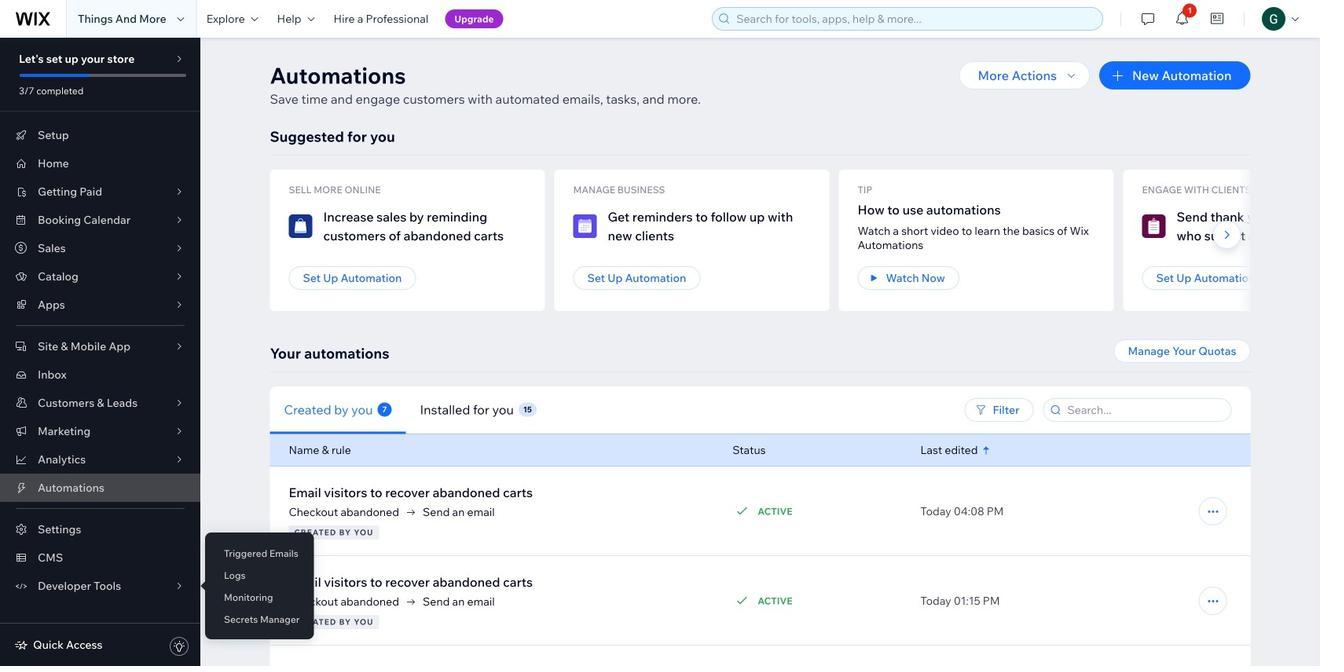 Task type: locate. For each thing, give the bounding box(es) containing it.
1 horizontal spatial category image
[[573, 215, 597, 238]]

category image
[[289, 215, 312, 238], [573, 215, 597, 238]]

Search for tools, apps, help & more... field
[[732, 8, 1098, 30]]

0 horizontal spatial category image
[[289, 215, 312, 238]]

1 category image from the left
[[289, 215, 312, 238]]

Search... field
[[1063, 399, 1226, 421]]

list
[[270, 170, 1320, 311]]

tab list
[[270, 386, 769, 434]]

2 category image from the left
[[573, 215, 597, 238]]



Task type: describe. For each thing, give the bounding box(es) containing it.
category image
[[1142, 215, 1166, 238]]

sidebar element
[[0, 38, 200, 666]]



Task type: vqa. For each thing, say whether or not it's contained in the screenshot.
List at the top of the page
yes



